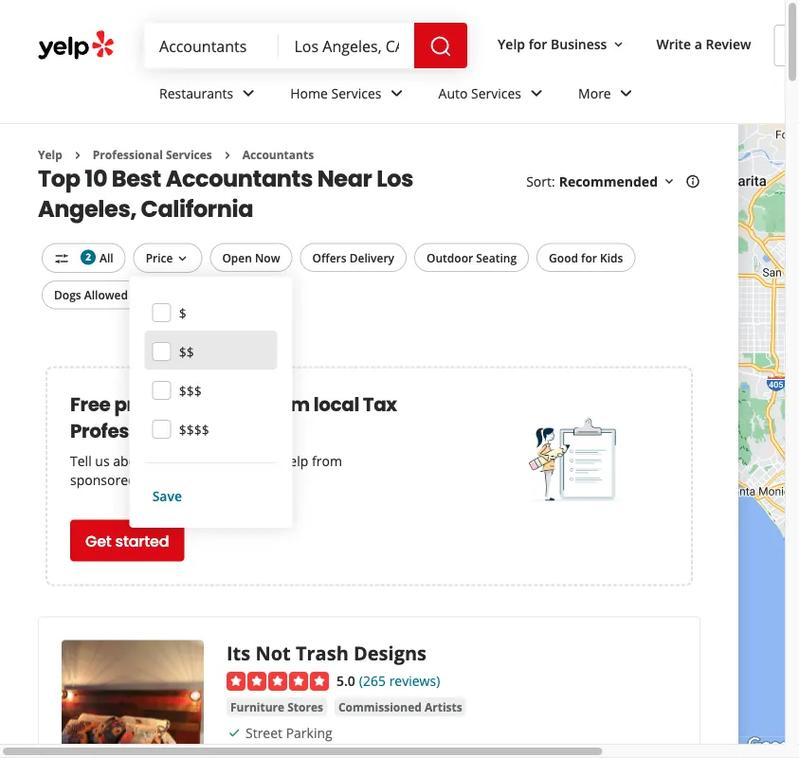 Task type: vqa. For each thing, say whether or not it's contained in the screenshot.
the middle the &
no



Task type: locate. For each thing, give the bounding box(es) containing it.
16 chevron down v2 image inside recommended popup button
[[662, 174, 677, 189]]

yelp inside button
[[498, 35, 525, 53]]

accountants link
[[243, 147, 314, 163]]

started
[[115, 530, 169, 552]]

$$$ button
[[145, 370, 278, 409]]

top
[[38, 163, 80, 194]]

commissioned
[[339, 699, 422, 715]]

artists
[[425, 699, 463, 715]]

1 horizontal spatial for
[[581, 250, 597, 265]]

best
[[112, 163, 161, 194]]

services for home services
[[331, 84, 382, 102]]

yelp link
[[38, 147, 62, 163]]

0 horizontal spatial none field
[[159, 35, 264, 56]]

3 24 chevron down v2 image from the left
[[615, 82, 638, 105]]

us
[[95, 452, 110, 470]]

filters group
[[38, 243, 640, 528]]

free
[[70, 391, 111, 418]]

1 horizontal spatial from
[[312, 452, 342, 470]]

1 horizontal spatial services
[[331, 84, 382, 102]]

local
[[314, 391, 359, 418]]

services right "auto"
[[471, 84, 522, 102]]

search image
[[430, 35, 452, 58]]

services left 16 chevron right v2 image
[[166, 147, 212, 163]]

Find text field
[[159, 35, 264, 56]]

for for yelp
[[529, 35, 548, 53]]

16 chevron down v2 image inside the price popup button
[[175, 251, 190, 266]]

10
[[85, 163, 107, 194]]

None field
[[159, 35, 264, 56], [294, 35, 399, 56]]

write
[[657, 35, 691, 53]]

street parking
[[246, 724, 333, 742]]

16 chevron down v2 image right business at top right
[[611, 37, 626, 52]]

2 horizontal spatial 24 chevron down v2 image
[[615, 82, 638, 105]]

auto services
[[439, 84, 522, 102]]

for left business at top right
[[529, 35, 548, 53]]

16 chevron down v2 image left 16 info v2 "image" on the right
[[662, 174, 677, 189]]

sponsored
[[70, 471, 136, 489]]

top 10 best accountants near los angeles, california
[[38, 163, 414, 225]]

yelp
[[498, 35, 525, 53], [38, 147, 62, 163]]

none field find
[[159, 35, 264, 56]]

2
[[85, 251, 91, 264]]

restaurants
[[159, 84, 234, 102]]

tell
[[70, 452, 92, 470]]

24 chevron down v2 image down yelp for business
[[525, 82, 548, 105]]

24 chevron down v2 image right more
[[615, 82, 638, 105]]

2 horizontal spatial 16 chevron down v2 image
[[662, 174, 677, 189]]

0 horizontal spatial for
[[529, 35, 548, 53]]

0 horizontal spatial services
[[166, 147, 212, 163]]

none field up restaurants
[[159, 35, 264, 56]]

2 24 chevron down v2 image from the left
[[525, 82, 548, 105]]

1 horizontal spatial 24 chevron down v2 image
[[525, 82, 548, 105]]

none field up home services
[[294, 35, 399, 56]]

1 vertical spatial 16 chevron down v2 image
[[662, 174, 677, 189]]

24 chevron down v2 image inside restaurants link
[[237, 82, 260, 105]]

home services link
[[275, 68, 423, 123]]

0 vertical spatial 16 chevron down v2 image
[[611, 37, 626, 52]]

price button
[[133, 243, 202, 273]]

$
[[179, 304, 186, 322]]

parking
[[286, 724, 333, 742]]

now
[[255, 250, 280, 265]]

services
[[331, 84, 382, 102], [471, 84, 522, 102], [166, 147, 212, 163]]

yelp for business button
[[490, 27, 634, 61]]

2 none field from the left
[[294, 35, 399, 56]]

services for auto services
[[471, 84, 522, 102]]

24 chevron down v2 image inside more link
[[615, 82, 638, 105]]

1 horizontal spatial yelp
[[498, 35, 525, 53]]

5.0
[[337, 672, 355, 690]]

commissioned artists link
[[335, 698, 466, 717]]

24 chevron down v2 image
[[237, 82, 260, 105], [525, 82, 548, 105], [615, 82, 638, 105]]

Near text field
[[294, 35, 399, 56]]

none field near
[[294, 35, 399, 56]]

kids
[[600, 250, 623, 265]]

business categories element
[[144, 68, 799, 123]]

0 vertical spatial for
[[529, 35, 548, 53]]

save button
[[145, 479, 278, 513]]

0 horizontal spatial 16 chevron down v2 image
[[175, 251, 190, 266]]

chefs' toys image
[[780, 441, 799, 479]]

professional services link
[[93, 147, 212, 163]]

16 checkmark v2 image
[[227, 726, 242, 741]]

1 24 chevron down v2 image from the left
[[237, 82, 260, 105]]

services for professional services
[[166, 147, 212, 163]]

open now
[[222, 250, 280, 265]]

1 vertical spatial yelp
[[38, 147, 62, 163]]

yelp up auto services link
[[498, 35, 525, 53]]

for inside filters "group"
[[581, 250, 597, 265]]

2 all
[[85, 250, 113, 265]]

16 chevron down v2 image right price
[[175, 251, 190, 266]]

1 horizontal spatial none field
[[294, 35, 399, 56]]

from left local
[[264, 391, 310, 418]]

stores
[[288, 699, 323, 715]]

open now button
[[210, 243, 293, 272]]

accountants right 16 chevron right v2 image
[[243, 147, 314, 163]]

2 horizontal spatial services
[[471, 84, 522, 102]]

from
[[264, 391, 310, 418], [312, 452, 342, 470]]

for for good
[[581, 250, 597, 265]]

0 vertical spatial from
[[264, 391, 310, 418]]

services left 24 chevron down v2 icon
[[331, 84, 382, 102]]

outdoor seating button
[[414, 243, 529, 272]]

16 chevron down v2 image for price
[[175, 251, 190, 266]]

5 star rating image
[[227, 672, 329, 691]]

for left kids
[[581, 250, 597, 265]]

24 chevron down v2 image right restaurants
[[237, 82, 260, 105]]

professional services
[[93, 147, 212, 163]]

0 horizontal spatial yelp
[[38, 147, 62, 163]]

0 horizontal spatial 24 chevron down v2 image
[[237, 82, 260, 105]]

24 chevron down v2 image inside auto services link
[[525, 82, 548, 105]]

free price estimates from local tax professionals image
[[529, 413, 624, 508]]

accountants
[[243, 147, 314, 163], [166, 163, 313, 194]]

0 vertical spatial yelp
[[498, 35, 525, 53]]

None search field
[[144, 23, 471, 68]]

dogs allowed button
[[42, 281, 140, 309]]

2 vertical spatial 16 chevron down v2 image
[[175, 251, 190, 266]]

free price estimates from local tax professionals tell us about your project and get help from sponsored businesses.
[[70, 391, 397, 489]]

1 horizontal spatial 16 chevron down v2 image
[[611, 37, 626, 52]]

near
[[317, 163, 372, 194]]

good for kids button
[[537, 243, 636, 272]]

offers
[[312, 250, 347, 265]]

recommended
[[559, 173, 658, 191]]

home services
[[290, 84, 382, 102]]

16 chevron down v2 image
[[611, 37, 626, 52], [662, 174, 677, 189], [175, 251, 190, 266]]

business
[[551, 35, 607, 53]]

yelp for "yelp" link
[[38, 147, 62, 163]]

1 vertical spatial from
[[312, 452, 342, 470]]

16 chevron down v2 image inside yelp for business button
[[611, 37, 626, 52]]

from right help
[[312, 452, 342, 470]]

get
[[259, 452, 278, 470]]

1 vertical spatial for
[[581, 250, 597, 265]]

16 chevron right v2 image
[[70, 148, 85, 163]]

good
[[549, 250, 578, 265]]

yelp left 16 chevron right v2 icon
[[38, 147, 62, 163]]

1 none field from the left
[[159, 35, 264, 56]]

your
[[153, 452, 181, 470]]

outdoor
[[427, 250, 473, 265]]

accountants up open
[[166, 163, 313, 194]]

furniture stores button
[[227, 698, 327, 717]]

furniture stores link
[[227, 698, 327, 717]]



Task type: describe. For each thing, give the bounding box(es) containing it.
allowed
[[84, 287, 128, 303]]

16 chevron down v2 image for yelp for business
[[611, 37, 626, 52]]

24 chevron down v2 image for more
[[615, 82, 638, 105]]

24 chevron down v2 image for restaurants
[[237, 82, 260, 105]]

angeles,
[[38, 193, 136, 225]]

its not trash designs link
[[227, 640, 427, 666]]

its
[[227, 640, 251, 666]]

0 horizontal spatial from
[[264, 391, 310, 418]]

auto services link
[[423, 68, 563, 123]]

estimates
[[166, 391, 261, 418]]

more
[[579, 84, 611, 102]]

los
[[377, 163, 414, 194]]

$$$
[[179, 382, 202, 400]]

5.0 link
[[337, 670, 355, 690]]

dogs allowed
[[54, 287, 128, 303]]

16 info v2 image
[[686, 174, 701, 189]]

help
[[281, 452, 309, 470]]

(265 reviews)
[[359, 672, 440, 690]]

write a review
[[657, 35, 752, 53]]

designs
[[354, 640, 427, 666]]

google image
[[743, 734, 799, 759]]

offers delivery
[[312, 250, 395, 265]]

california
[[141, 193, 253, 225]]

furniture
[[230, 699, 285, 715]]

commissioned artists
[[339, 699, 463, 715]]

home
[[290, 84, 328, 102]]

and
[[231, 452, 255, 470]]

map region
[[529, 9, 799, 759]]

yelp for yelp for business
[[498, 35, 525, 53]]

delivery
[[350, 250, 395, 265]]

good for kids
[[549, 250, 623, 265]]

trash
[[296, 640, 349, 666]]

get
[[85, 530, 112, 552]]

professional
[[93, 147, 163, 163]]

businesses.
[[140, 471, 211, 489]]

24 chevron down v2 image for auto services
[[525, 82, 548, 105]]

outdoor seating
[[427, 250, 517, 265]]

16 chevron right v2 image
[[220, 148, 235, 163]]

seating
[[476, 250, 517, 265]]

price
[[114, 391, 162, 418]]

tax
[[363, 391, 397, 418]]

not
[[256, 640, 291, 666]]

its not trash designs
[[227, 640, 427, 666]]

accountants inside "top 10 best accountants near los angeles, california"
[[166, 163, 313, 194]]

24 chevron down v2 image
[[386, 82, 408, 105]]

review
[[706, 35, 752, 53]]

a
[[695, 35, 703, 53]]

$ button
[[145, 292, 278, 331]]

get started button
[[70, 520, 184, 562]]

offers delivery button
[[300, 243, 407, 272]]

reviews)
[[389, 672, 440, 690]]

project
[[185, 452, 228, 470]]

get started
[[85, 530, 169, 552]]

all
[[100, 250, 113, 265]]

16 filter v2 image
[[54, 251, 69, 266]]

price
[[146, 250, 173, 265]]

$$ button
[[145, 331, 278, 370]]

$$$$ button
[[145, 409, 278, 447]]

restaurants link
[[144, 68, 275, 123]]

furniture stores
[[230, 699, 323, 715]]

street
[[246, 724, 283, 742]]

open
[[222, 250, 252, 265]]

dogs
[[54, 287, 81, 303]]

16 chevron down v2 image for recommended
[[662, 174, 677, 189]]

$$$$
[[179, 420, 209, 438]]

professionals
[[70, 418, 196, 444]]

recommended button
[[559, 173, 677, 191]]

(265
[[359, 672, 386, 690]]

auto
[[439, 84, 468, 102]]

its not trash designs image
[[62, 640, 204, 759]]

sort:
[[526, 173, 555, 191]]

$$
[[179, 343, 194, 361]]

(265 reviews) link
[[359, 670, 440, 690]]

more link
[[563, 68, 653, 123]]

commissioned artists button
[[335, 698, 466, 717]]

write a review link
[[649, 27, 759, 61]]

save
[[152, 487, 182, 505]]



